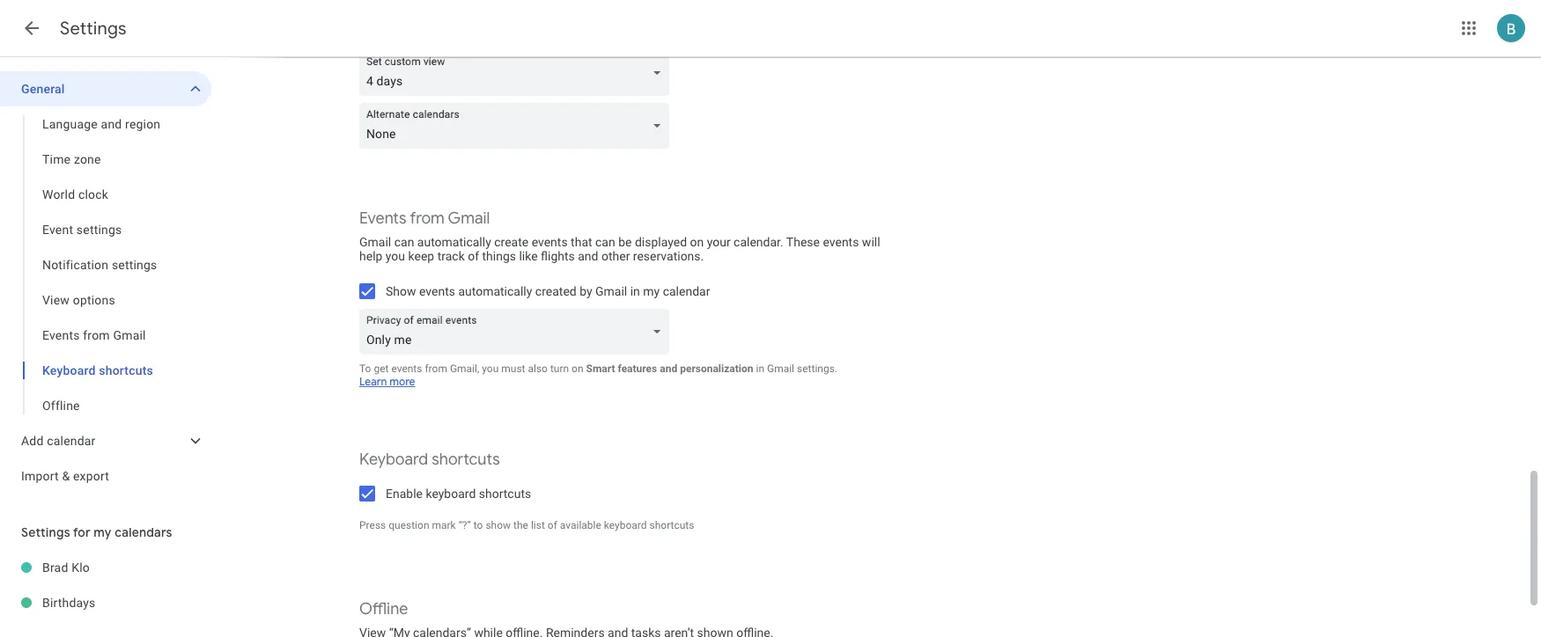 Task type: vqa. For each thing, say whether or not it's contained in the screenshot.
the right "9 pm"
no



Task type: locate. For each thing, give the bounding box(es) containing it.
of inside events from gmail gmail can automatically create events that can be displayed on your calendar. these events will help you keep track of things like flights and other reservations.
[[468, 249, 479, 263]]

1 vertical spatial keyboard shortcuts
[[360, 450, 500, 471]]

keyboard shortcuts
[[42, 364, 153, 378], [360, 450, 500, 471]]

from up the keep
[[410, 209, 445, 229]]

events inside events from gmail gmail can automatically create events that can be displayed on your calendar. these events will help you keep track of things like flights and other reservations.
[[360, 209, 407, 229]]

and right features
[[660, 363, 678, 375]]

0 vertical spatial in
[[631, 285, 640, 299]]

can right help
[[394, 235, 414, 249]]

1 vertical spatial calendar
[[47, 434, 96, 448]]

settings
[[77, 223, 122, 237], [112, 258, 157, 272]]

world clock
[[42, 188, 108, 202]]

time
[[42, 152, 71, 167]]

created
[[536, 285, 577, 299]]

get
[[374, 363, 389, 375]]

and
[[101, 117, 122, 131], [578, 249, 599, 263], [660, 363, 678, 375]]

0 horizontal spatial offline
[[42, 399, 80, 413]]

keyboard inside group
[[42, 364, 96, 378]]

0 vertical spatial keyboard shortcuts
[[42, 364, 153, 378]]

you inside events from gmail gmail can automatically create events that can be displayed on your calendar. these events will help you keep track of things like flights and other reservations.
[[386, 249, 405, 263]]

0 horizontal spatial in
[[631, 285, 640, 299]]

import
[[21, 470, 59, 484]]

calendar
[[663, 285, 711, 299], [47, 434, 96, 448]]

0 vertical spatial calendar
[[663, 285, 711, 299]]

and inside to get events from gmail, you must also turn on smart features and personalization in gmail settings. learn more
[[660, 363, 678, 375]]

settings.
[[797, 363, 838, 375]]

shortcuts
[[99, 364, 153, 378], [432, 450, 500, 471], [479, 487, 531, 501], [650, 520, 695, 532]]

0 horizontal spatial of
[[468, 249, 479, 263]]

0 vertical spatial automatically
[[417, 235, 491, 249]]

1 horizontal spatial keyboard
[[360, 450, 428, 471]]

list
[[531, 520, 545, 532]]

language
[[42, 117, 98, 131]]

keyboard
[[426, 487, 476, 501], [604, 520, 647, 532]]

that
[[571, 235, 593, 249]]

on inside events from gmail gmail can automatically create events that can be displayed on your calendar. these events will help you keep track of things like flights and other reservations.
[[690, 235, 704, 249]]

events from gmail gmail can automatically create events that can be displayed on your calendar. these events will help you keep track of things like flights and other reservations.
[[360, 209, 881, 263]]

of
[[468, 249, 479, 263], [548, 520, 558, 532]]

keyboard right the available
[[604, 520, 647, 532]]

settings for settings for my calendars
[[21, 525, 70, 541]]

1 horizontal spatial events
[[360, 209, 407, 229]]

events right the get
[[392, 363, 422, 375]]

0 horizontal spatial calendar
[[47, 434, 96, 448]]

on right the "turn" at the bottom of page
[[572, 363, 584, 375]]

show
[[386, 285, 416, 299]]

group
[[0, 107, 211, 424]]

from
[[410, 209, 445, 229], [83, 329, 110, 343], [425, 363, 448, 375]]

events left that
[[532, 235, 568, 249]]

0 horizontal spatial keyboard shortcuts
[[42, 364, 153, 378]]

1 vertical spatial settings
[[21, 525, 70, 541]]

calendar down reservations.
[[663, 285, 711, 299]]

1 horizontal spatial of
[[548, 520, 558, 532]]

None field
[[360, 50, 677, 96], [360, 103, 677, 149], [360, 309, 677, 355], [360, 50, 677, 96], [360, 103, 677, 149], [360, 309, 677, 355]]

on
[[690, 235, 704, 249], [572, 363, 584, 375]]

events right show
[[419, 285, 456, 299]]

for
[[73, 525, 91, 541]]

0 horizontal spatial can
[[394, 235, 414, 249]]

of right track
[[468, 249, 479, 263]]

press question mark "?" to show the list of available keyboard shortcuts
[[360, 520, 695, 532]]

keyboard up mark
[[426, 487, 476, 501]]

1 horizontal spatial and
[[578, 249, 599, 263]]

available
[[560, 520, 602, 532]]

from inside events from gmail gmail can automatically create events that can be displayed on your calendar. these events will help you keep track of things like flights and other reservations.
[[410, 209, 445, 229]]

gmail down options
[[113, 329, 146, 343]]

0 vertical spatial on
[[690, 235, 704, 249]]

1 horizontal spatial in
[[756, 363, 765, 375]]

keyboard shortcuts down events from gmail
[[42, 364, 153, 378]]

settings for notification settings
[[112, 258, 157, 272]]

0 horizontal spatial and
[[101, 117, 122, 131]]

events down view on the top left of page
[[42, 329, 80, 343]]

must
[[502, 363, 526, 375]]

0 vertical spatial and
[[101, 117, 122, 131]]

0 vertical spatial settings
[[60, 18, 127, 40]]

0 vertical spatial my
[[643, 285, 660, 299]]

gmail left settings.
[[767, 363, 795, 375]]

offline
[[42, 399, 80, 413], [360, 600, 408, 620]]

event
[[42, 223, 73, 237]]

1 horizontal spatial you
[[482, 363, 499, 375]]

from left gmail,
[[425, 363, 448, 375]]

learn more link
[[360, 375, 415, 389]]

features
[[618, 363, 658, 375]]

smart
[[586, 363, 615, 375]]

2 vertical spatial from
[[425, 363, 448, 375]]

keyboard up "enable" on the bottom of the page
[[360, 450, 428, 471]]

press
[[360, 520, 386, 532]]

settings up options
[[112, 258, 157, 272]]

can
[[394, 235, 414, 249], [596, 235, 616, 249]]

1 vertical spatial events
[[42, 329, 80, 343]]

reservations.
[[633, 249, 704, 263]]

0 vertical spatial settings
[[77, 223, 122, 237]]

keyboard shortcuts up "enable" on the bottom of the page
[[360, 450, 500, 471]]

events
[[360, 209, 407, 229], [42, 329, 80, 343]]

gmail left the keep
[[360, 235, 391, 249]]

question
[[389, 520, 430, 532]]

on left your
[[690, 235, 704, 249]]

0 vertical spatial you
[[386, 249, 405, 263]]

automatically inside events from gmail gmail can automatically create events that can be displayed on your calendar. these events will help you keep track of things like flights and other reservations.
[[417, 235, 491, 249]]

2 vertical spatial and
[[660, 363, 678, 375]]

1 horizontal spatial offline
[[360, 600, 408, 620]]

my
[[643, 285, 660, 299], [94, 525, 112, 541]]

1 vertical spatial from
[[83, 329, 110, 343]]

1 vertical spatial automatically
[[459, 285, 533, 299]]

1 vertical spatial you
[[482, 363, 499, 375]]

from inside to get events from gmail, you must also turn on smart features and personalization in gmail settings. learn more
[[425, 363, 448, 375]]

mark
[[432, 520, 456, 532]]

1 vertical spatial offline
[[360, 600, 408, 620]]

2 horizontal spatial and
[[660, 363, 678, 375]]

0 horizontal spatial on
[[572, 363, 584, 375]]

show
[[486, 520, 511, 532]]

enable keyboard shortcuts
[[386, 487, 531, 501]]

of right list
[[548, 520, 558, 532]]

0 horizontal spatial my
[[94, 525, 112, 541]]

learn
[[360, 375, 387, 389]]

keyboard down events from gmail
[[42, 364, 96, 378]]

can left be
[[596, 235, 616, 249]]

my down reservations.
[[643, 285, 660, 299]]

and left region
[[101, 117, 122, 131]]

events up help
[[360, 209, 407, 229]]

gmail up track
[[448, 209, 490, 229]]

1 vertical spatial in
[[756, 363, 765, 375]]

show events automatically created by gmail in my calendar
[[386, 285, 711, 299]]

keyboard
[[42, 364, 96, 378], [360, 450, 428, 471]]

import & export
[[21, 470, 109, 484]]

calendar.
[[734, 235, 784, 249]]

offline up the add calendar
[[42, 399, 80, 413]]

settings right go back image
[[60, 18, 127, 40]]

1 vertical spatial my
[[94, 525, 112, 541]]

0 horizontal spatial events
[[42, 329, 80, 343]]

settings
[[60, 18, 127, 40], [21, 525, 70, 541]]

0 horizontal spatial you
[[386, 249, 405, 263]]

in
[[631, 285, 640, 299], [756, 363, 765, 375]]

things
[[482, 249, 516, 263]]

0 horizontal spatial keyboard
[[42, 364, 96, 378]]

gmail
[[448, 209, 490, 229], [360, 235, 391, 249], [596, 285, 628, 299], [113, 329, 146, 343], [767, 363, 795, 375]]

you left must at the left of page
[[482, 363, 499, 375]]

displayed
[[635, 235, 687, 249]]

events
[[532, 235, 568, 249], [823, 235, 859, 249], [419, 285, 456, 299], [392, 363, 422, 375]]

language and region
[[42, 117, 161, 131]]

world
[[42, 188, 75, 202]]

general tree item
[[0, 71, 211, 107]]

tree
[[0, 71, 211, 494]]

brad
[[42, 561, 68, 575]]

1 horizontal spatial my
[[643, 285, 660, 299]]

region
[[125, 117, 161, 131]]

offline down press
[[360, 600, 408, 620]]

1 horizontal spatial on
[[690, 235, 704, 249]]

gmail right by
[[596, 285, 628, 299]]

0 vertical spatial from
[[410, 209, 445, 229]]

calendar up &
[[47, 434, 96, 448]]

1 vertical spatial settings
[[112, 258, 157, 272]]

you right help
[[386, 249, 405, 263]]

events from gmail
[[42, 329, 146, 343]]

from down options
[[83, 329, 110, 343]]

calendars
[[115, 525, 172, 541]]

settings left for
[[21, 525, 70, 541]]

1 horizontal spatial can
[[596, 235, 616, 249]]

on inside to get events from gmail, you must also turn on smart features and personalization in gmail settings. learn more
[[572, 363, 584, 375]]

0 vertical spatial of
[[468, 249, 479, 263]]

and left other
[[578, 249, 599, 263]]

0 vertical spatial offline
[[42, 399, 80, 413]]

you
[[386, 249, 405, 263], [482, 363, 499, 375]]

go back image
[[21, 18, 42, 39]]

in down reservations.
[[631, 285, 640, 299]]

settings up notification settings
[[77, 223, 122, 237]]

events for events from gmail gmail can automatically create events that can be displayed on your calendar. these events will help you keep track of things like flights and other reservations.
[[360, 209, 407, 229]]

0 vertical spatial events
[[360, 209, 407, 229]]

1 horizontal spatial keyboard
[[604, 520, 647, 532]]

1 vertical spatial and
[[578, 249, 599, 263]]

automatically
[[417, 235, 491, 249], [459, 285, 533, 299]]

in right "personalization" at the bottom left of page
[[756, 363, 765, 375]]

automatically down things
[[459, 285, 533, 299]]

clock
[[78, 188, 108, 202]]

0 vertical spatial keyboard
[[426, 487, 476, 501]]

my right for
[[94, 525, 112, 541]]

automatically left create
[[417, 235, 491, 249]]

gmail,
[[450, 363, 480, 375]]

0 vertical spatial keyboard
[[42, 364, 96, 378]]

1 can from the left
[[394, 235, 414, 249]]

1 horizontal spatial keyboard shortcuts
[[360, 450, 500, 471]]

1 vertical spatial keyboard
[[360, 450, 428, 471]]

brad klo tree item
[[0, 551, 211, 586]]

export
[[73, 470, 109, 484]]

1 vertical spatial on
[[572, 363, 584, 375]]

event settings
[[42, 223, 122, 237]]

offline inside group
[[42, 399, 80, 413]]



Task type: describe. For each thing, give the bounding box(es) containing it.
general
[[21, 82, 65, 96]]

tree containing general
[[0, 71, 211, 494]]

1 vertical spatial of
[[548, 520, 558, 532]]

from for events from gmail gmail can automatically create events that can be displayed on your calendar. these events will help you keep track of things like flights and other reservations.
[[410, 209, 445, 229]]

your
[[707, 235, 731, 249]]

notification
[[42, 258, 109, 272]]

also
[[528, 363, 548, 375]]

settings heading
[[60, 18, 127, 40]]

and inside events from gmail gmail can automatically create events that can be displayed on your calendar. these events will help you keep track of things like flights and other reservations.
[[578, 249, 599, 263]]

"?"
[[459, 520, 471, 532]]

birthdays link
[[42, 586, 211, 621]]

1 horizontal spatial calendar
[[663, 285, 711, 299]]

the
[[514, 520, 529, 532]]

birthdays tree item
[[0, 586, 211, 621]]

view options
[[42, 293, 115, 308]]

&
[[62, 470, 70, 484]]

events inside to get events from gmail, you must also turn on smart features and personalization in gmail settings. learn more
[[392, 363, 422, 375]]

you inside to get events from gmail, you must also turn on smart features and personalization in gmail settings. learn more
[[482, 363, 499, 375]]

to
[[360, 363, 371, 375]]

create
[[495, 235, 529, 249]]

time zone
[[42, 152, 101, 167]]

settings for event settings
[[77, 223, 122, 237]]

0 horizontal spatial keyboard
[[426, 487, 476, 501]]

enable
[[386, 487, 423, 501]]

add
[[21, 434, 44, 448]]

by
[[580, 285, 593, 299]]

1 vertical spatial keyboard
[[604, 520, 647, 532]]

other
[[602, 249, 630, 263]]

2 can from the left
[[596, 235, 616, 249]]

more
[[390, 375, 415, 389]]

flights
[[541, 249, 575, 263]]

from for events from gmail
[[83, 329, 110, 343]]

like
[[519, 249, 538, 263]]

notification settings
[[42, 258, 157, 272]]

to
[[474, 520, 483, 532]]

settings for settings
[[60, 18, 127, 40]]

events for events from gmail
[[42, 329, 80, 343]]

be
[[619, 235, 632, 249]]

keep
[[408, 249, 435, 263]]

events left the will
[[823, 235, 859, 249]]

in inside to get events from gmail, you must also turn on smart features and personalization in gmail settings. learn more
[[756, 363, 765, 375]]

options
[[73, 293, 115, 308]]

and inside group
[[101, 117, 122, 131]]

view
[[42, 293, 70, 308]]

add calendar
[[21, 434, 96, 448]]

settings for my calendars tree
[[0, 551, 211, 621]]

klo
[[72, 561, 90, 575]]

to get events from gmail, you must also turn on smart features and personalization in gmail settings. learn more
[[360, 363, 838, 389]]

turn
[[551, 363, 569, 375]]

zone
[[74, 152, 101, 167]]

group containing language and region
[[0, 107, 211, 424]]

these
[[787, 235, 820, 249]]

will
[[863, 235, 881, 249]]

settings for my calendars
[[21, 525, 172, 541]]

gmail inside to get events from gmail, you must also turn on smart features and personalization in gmail settings. learn more
[[767, 363, 795, 375]]

help
[[360, 249, 383, 263]]

personalization
[[680, 363, 754, 375]]

track
[[438, 249, 465, 263]]

birthdays
[[42, 597, 96, 611]]

brad klo
[[42, 561, 90, 575]]



